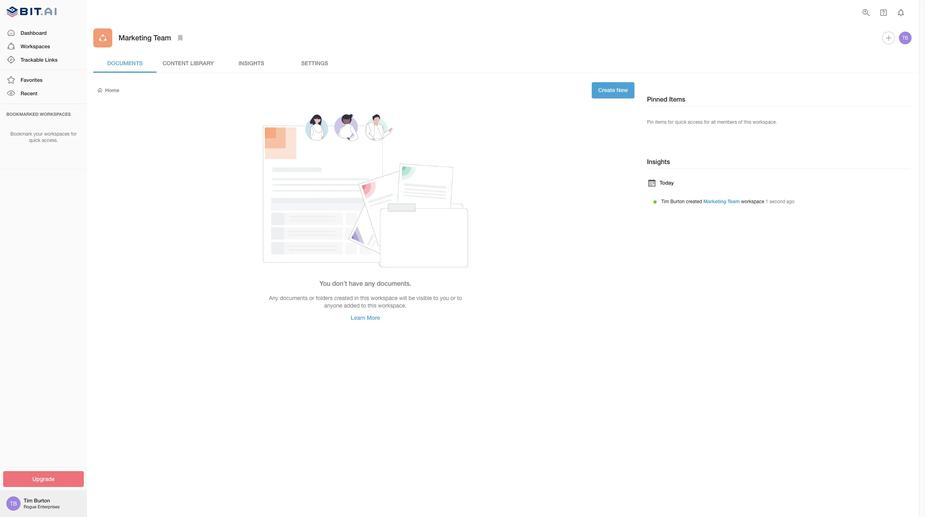Task type: vqa. For each thing, say whether or not it's contained in the screenshot.
bottom this
yes



Task type: describe. For each thing, give the bounding box(es) containing it.
quick inside bookmark your workspaces for quick access.
[[29, 138, 40, 143]]

upgrade button
[[3, 471, 84, 487]]

favorites
[[21, 77, 42, 83]]

0 horizontal spatial team
[[154, 33, 171, 42]]

create new
[[598, 87, 628, 93]]

items
[[655, 119, 667, 125]]

documents.
[[377, 280, 411, 287]]

1 horizontal spatial to
[[434, 295, 438, 301]]

pinned
[[647, 95, 668, 103]]

folders
[[316, 295, 333, 301]]

bookmark image
[[175, 33, 185, 43]]

create
[[598, 87, 615, 93]]

you don't have any documents.
[[320, 280, 411, 287]]

2 horizontal spatial to
[[457, 295, 462, 301]]

0 vertical spatial workspace.
[[753, 119, 777, 125]]

don't
[[332, 280, 347, 287]]

bookmarked workspaces
[[6, 111, 71, 116]]

any
[[365, 280, 375, 287]]

second
[[770, 199, 785, 205]]

tb button
[[898, 30, 913, 45]]

0 horizontal spatial marketing
[[119, 33, 152, 42]]

marketing team
[[119, 33, 171, 42]]

you
[[320, 280, 330, 287]]

marketing team link
[[704, 199, 740, 205]]

access.
[[42, 138, 58, 143]]

created inside tim burton created marketing team workspace 1 second ago
[[686, 199, 702, 205]]

learn more link
[[345, 310, 386, 326]]

dashboard
[[21, 29, 47, 36]]

trackable
[[21, 57, 44, 63]]

0 horizontal spatial to
[[361, 303, 366, 309]]

1 or from the left
[[309, 295, 314, 301]]

tim burton rogue enterprises
[[24, 498, 60, 510]]

2 or from the left
[[451, 295, 456, 301]]

enterprises
[[38, 505, 60, 510]]

pinned items
[[647, 95, 686, 103]]

pin
[[647, 119, 654, 125]]

new
[[617, 87, 628, 93]]

workspace inside tim burton created marketing team workspace 1 second ago
[[741, 199, 764, 205]]

burton for marketing
[[671, 199, 685, 205]]

visible
[[417, 295, 432, 301]]

1 horizontal spatial quick
[[675, 119, 687, 125]]

added
[[344, 303, 360, 309]]

dashboard button
[[0, 26, 87, 39]]

be
[[409, 295, 415, 301]]

workspace. inside any documents or folders created in this workspace will be visible to you or to anyone added to this workspace.
[[378, 303, 407, 309]]

content
[[163, 60, 189, 66]]

in
[[355, 295, 359, 301]]

tim for marketing
[[661, 199, 669, 205]]

create new button
[[592, 82, 635, 98]]

today
[[660, 179, 674, 186]]

documents link
[[93, 54, 157, 73]]

workspaces button
[[0, 39, 87, 53]]

documents
[[280, 295, 308, 301]]

2 horizontal spatial for
[[704, 119, 710, 125]]

tab list containing documents
[[93, 54, 913, 73]]

learn more
[[351, 314, 380, 321]]

1 vertical spatial this
[[360, 295, 369, 301]]

content library link
[[157, 54, 220, 73]]



Task type: locate. For each thing, give the bounding box(es) containing it.
settings
[[301, 60, 328, 66]]

for inside bookmark your workspaces for quick access.
[[71, 131, 77, 137]]

trackable links button
[[0, 53, 87, 66]]

1 vertical spatial quick
[[29, 138, 40, 143]]

1 horizontal spatial workspace.
[[753, 119, 777, 125]]

burton inside tim burton rogue enterprises
[[34, 498, 50, 504]]

workspace left 1
[[741, 199, 764, 205]]

bookmark your workspaces for quick access.
[[10, 131, 77, 143]]

tim inside tim burton created marketing team workspace 1 second ago
[[661, 199, 669, 205]]

created up 'added'
[[334, 295, 353, 301]]

1 horizontal spatial tim
[[661, 199, 669, 205]]

1 horizontal spatial created
[[686, 199, 702, 205]]

of
[[739, 119, 743, 125]]

1 horizontal spatial burton
[[671, 199, 685, 205]]

quick
[[675, 119, 687, 125], [29, 138, 40, 143]]

to
[[434, 295, 438, 301], [457, 295, 462, 301], [361, 303, 366, 309]]

created
[[686, 199, 702, 205], [334, 295, 353, 301]]

1 horizontal spatial for
[[668, 119, 674, 125]]

to right 'added'
[[361, 303, 366, 309]]

members
[[717, 119, 737, 125]]

1 horizontal spatial workspace
[[741, 199, 764, 205]]

bookmark
[[10, 131, 32, 137]]

workspaces
[[21, 43, 50, 49]]

1
[[766, 199, 768, 205]]

home link
[[96, 87, 119, 94]]

1 vertical spatial burton
[[34, 498, 50, 504]]

team left bookmark image
[[154, 33, 171, 42]]

access
[[688, 119, 703, 125]]

favorites button
[[0, 73, 87, 87]]

0 horizontal spatial tb
[[10, 501, 17, 507]]

1 horizontal spatial marketing
[[704, 199, 727, 205]]

1 vertical spatial marketing
[[704, 199, 727, 205]]

tim
[[661, 199, 669, 205], [24, 498, 32, 504]]

burton
[[671, 199, 685, 205], [34, 498, 50, 504]]

this up more
[[368, 303, 377, 309]]

0 vertical spatial team
[[154, 33, 171, 42]]

any
[[269, 295, 278, 301]]

you
[[440, 295, 449, 301]]

workspace. down the will
[[378, 303, 407, 309]]

1 horizontal spatial team
[[728, 199, 740, 205]]

or
[[309, 295, 314, 301], [451, 295, 456, 301]]

anyone
[[324, 303, 342, 309]]

tim burton created marketing team workspace 1 second ago
[[661, 199, 795, 205]]

0 horizontal spatial tim
[[24, 498, 32, 504]]

this right of
[[744, 119, 752, 125]]

tim inside tim burton rogue enterprises
[[24, 498, 32, 504]]

burton down today
[[671, 199, 685, 205]]

1 vertical spatial workspace.
[[378, 303, 407, 309]]

quick down your
[[29, 138, 40, 143]]

pin items for quick access for all members of this workspace.
[[647, 119, 777, 125]]

tim for enterprises
[[24, 498, 32, 504]]

1 vertical spatial workspace
[[371, 295, 398, 301]]

home
[[105, 87, 119, 93]]

trackable links
[[21, 57, 58, 63]]

rogue
[[24, 505, 36, 510]]

0 horizontal spatial or
[[309, 295, 314, 301]]

tab list
[[93, 54, 913, 73]]

0 horizontal spatial workspace.
[[378, 303, 407, 309]]

more
[[367, 314, 380, 321]]

burton for enterprises
[[34, 498, 50, 504]]

0 vertical spatial this
[[744, 119, 752, 125]]

for
[[668, 119, 674, 125], [704, 119, 710, 125], [71, 131, 77, 137]]

workspaces
[[40, 111, 71, 116]]

content library
[[163, 60, 214, 66]]

workspace down documents.
[[371, 295, 398, 301]]

1 vertical spatial tb
[[10, 501, 17, 507]]

this
[[744, 119, 752, 125], [360, 295, 369, 301], [368, 303, 377, 309]]

have
[[349, 280, 363, 287]]

this right in at left
[[360, 295, 369, 301]]

quick left access
[[675, 119, 687, 125]]

burton up enterprises
[[34, 498, 50, 504]]

marketing
[[119, 33, 152, 42], [704, 199, 727, 205]]

recent button
[[0, 87, 87, 100]]

1 vertical spatial tim
[[24, 498, 32, 504]]

or left folders
[[309, 295, 314, 301]]

0 vertical spatial created
[[686, 199, 702, 205]]

team left 1
[[728, 199, 740, 205]]

library
[[190, 60, 214, 66]]

any documents or folders created in this workspace will be visible to you or to anyone added to this workspace.
[[269, 295, 462, 309]]

workspace inside any documents or folders created in this workspace will be visible to you or to anyone added to this workspace.
[[371, 295, 398, 301]]

0 vertical spatial tb
[[903, 35, 909, 41]]

0 vertical spatial marketing
[[119, 33, 152, 42]]

tim up rogue
[[24, 498, 32, 504]]

for right the 'items'
[[668, 119, 674, 125]]

workspace
[[741, 199, 764, 205], [371, 295, 398, 301]]

0 vertical spatial insights
[[239, 60, 264, 66]]

insights link
[[220, 54, 283, 73]]

your
[[33, 131, 43, 137]]

1 horizontal spatial tb
[[903, 35, 909, 41]]

created inside any documents or folders created in this workspace will be visible to you or to anyone added to this workspace.
[[334, 295, 353, 301]]

0 horizontal spatial created
[[334, 295, 353, 301]]

1 horizontal spatial insights
[[647, 158, 670, 165]]

0 horizontal spatial workspace
[[371, 295, 398, 301]]

burton inside tim burton created marketing team workspace 1 second ago
[[671, 199, 685, 205]]

insights
[[239, 60, 264, 66], [647, 158, 670, 165]]

ago
[[787, 199, 795, 205]]

tb inside button
[[903, 35, 909, 41]]

upgrade
[[32, 476, 55, 482]]

0 vertical spatial workspace
[[741, 199, 764, 205]]

0 vertical spatial burton
[[671, 199, 685, 205]]

for right workspaces
[[71, 131, 77, 137]]

workspace. right of
[[753, 119, 777, 125]]

insights inside insights link
[[239, 60, 264, 66]]

all
[[711, 119, 716, 125]]

to left you
[[434, 295, 438, 301]]

tim down today
[[661, 199, 669, 205]]

1 vertical spatial insights
[[647, 158, 670, 165]]

documents
[[107, 60, 143, 66]]

created left marketing team link
[[686, 199, 702, 205]]

or right you
[[451, 295, 456, 301]]

items
[[669, 95, 686, 103]]

0 horizontal spatial burton
[[34, 498, 50, 504]]

to right you
[[457, 295, 462, 301]]

2 vertical spatial this
[[368, 303, 377, 309]]

tb
[[903, 35, 909, 41], [10, 501, 17, 507]]

0 horizontal spatial quick
[[29, 138, 40, 143]]

bookmarked
[[6, 111, 39, 116]]

settings link
[[283, 54, 346, 73]]

learn
[[351, 314, 365, 321]]

for left all
[[704, 119, 710, 125]]

1 horizontal spatial or
[[451, 295, 456, 301]]

workspaces
[[44, 131, 70, 137]]

1 vertical spatial created
[[334, 295, 353, 301]]

team
[[154, 33, 171, 42], [728, 199, 740, 205]]

1 vertical spatial team
[[728, 199, 740, 205]]

0 horizontal spatial insights
[[239, 60, 264, 66]]

recent
[[21, 90, 37, 97]]

will
[[399, 295, 407, 301]]

links
[[45, 57, 58, 63]]

0 vertical spatial quick
[[675, 119, 687, 125]]

0 vertical spatial tim
[[661, 199, 669, 205]]

0 horizontal spatial for
[[71, 131, 77, 137]]

workspace.
[[753, 119, 777, 125], [378, 303, 407, 309]]



